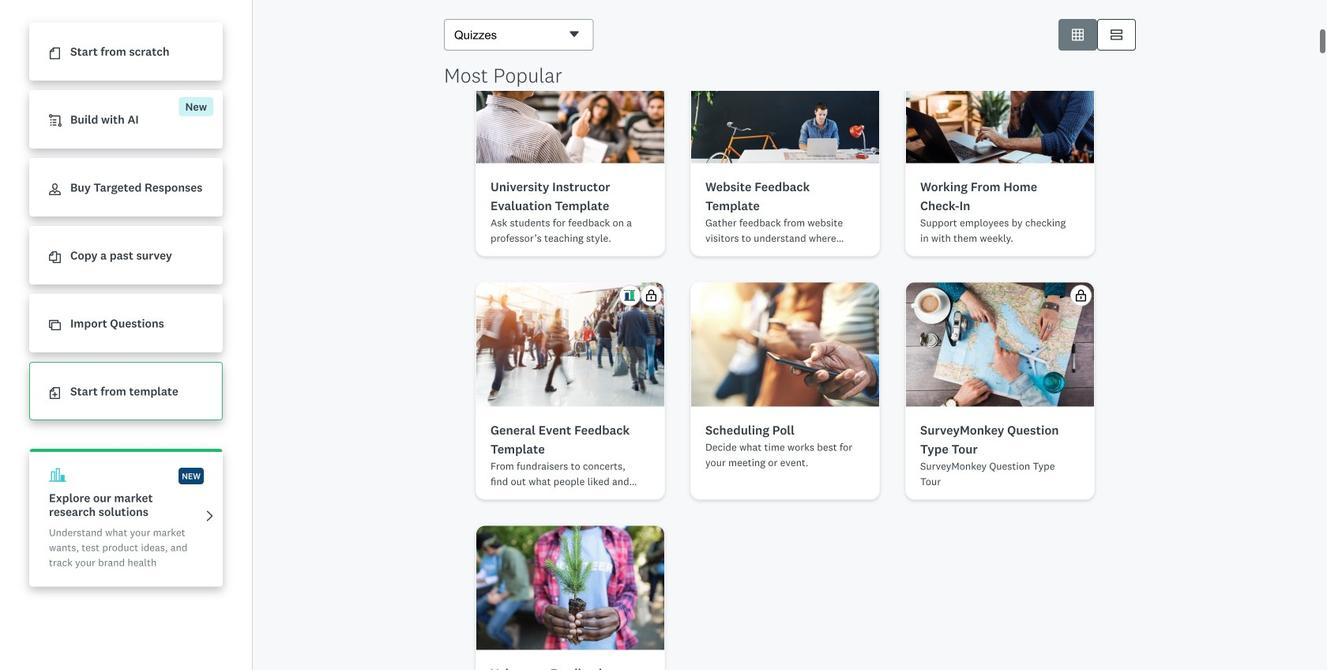 Task type: locate. For each thing, give the bounding box(es) containing it.
contact information template image
[[477, 398, 665, 522]]

document image
[[49, 48, 61, 59]]

contact form image
[[907, 155, 1095, 279]]

textboxmultiple image
[[1111, 29, 1123, 41]]

grid image
[[1073, 29, 1084, 41]]

lock image
[[1076, 162, 1088, 174], [861, 405, 873, 417], [1076, 405, 1088, 417]]

lock image
[[646, 162, 658, 174], [861, 162, 873, 174], [646, 649, 658, 661]]

documentclone image
[[49, 252, 61, 263]]

endurance event feedback template image
[[692, 398, 880, 522]]

appointment request form image
[[477, 155, 665, 279]]

user image
[[49, 184, 61, 195]]



Task type: vqa. For each thing, say whether or not it's contained in the screenshot.
help icon on the top right
no



Task type: describe. For each thing, give the bounding box(es) containing it.
lock image for endurance event feedback template image
[[861, 405, 873, 417]]

lock image for the appointment request form image
[[646, 162, 658, 174]]

lock image for "conference registration form" image
[[861, 162, 873, 174]]

lock image for entertainment event feedback template image
[[1076, 405, 1088, 417]]

clone image
[[49, 320, 61, 331]]

conference registration form image
[[692, 155, 880, 279]]

entertainment event feedback template image
[[907, 398, 1095, 522]]

chevronright image
[[204, 510, 216, 522]]

documentplus image
[[49, 387, 61, 399]]



